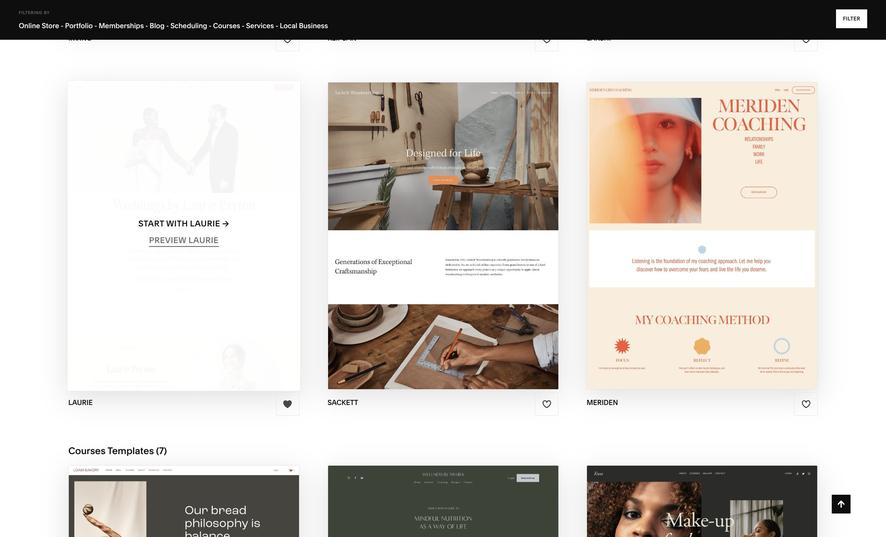 Task type: vqa. For each thing, say whether or not it's contained in the screenshot.
Sackett image
yes



Task type: locate. For each thing, give the bounding box(es) containing it.
kusa image
[[587, 466, 817, 537]]

preview laurie link
[[149, 229, 219, 252]]

1 preview from the left
[[149, 236, 186, 245]]

preview
[[149, 236, 186, 245], [663, 236, 701, 245]]

2 horizontal spatial with
[[680, 219, 702, 229]]

myhra image
[[328, 466, 558, 537]]

local
[[280, 21, 297, 30]]

laurie
[[190, 219, 220, 229], [188, 236, 219, 245], [68, 398, 93, 407]]

0 vertical spatial meriden
[[704, 219, 743, 229]]

0 horizontal spatial sackett
[[328, 398, 358, 407]]

-
[[61, 21, 63, 30], [94, 21, 97, 30], [145, 21, 148, 30], [166, 21, 169, 30], [209, 21, 212, 30], [242, 21, 245, 30], [276, 21, 278, 30]]

1 vertical spatial sackett
[[328, 398, 358, 407]]

filter button
[[836, 9, 867, 28]]

1 with from the left
[[166, 219, 188, 229]]

blog
[[150, 21, 165, 30]]

- right "portfolio"
[[94, 21, 97, 30]]

2 start from the left
[[394, 219, 420, 229]]

0 horizontal spatial start
[[138, 219, 164, 229]]

0 vertical spatial courses
[[213, 21, 240, 30]]

start for start with meriden
[[653, 219, 678, 229]]

- left local
[[276, 21, 278, 30]]

preview meriden
[[663, 236, 741, 245]]

courses
[[213, 21, 240, 30], [68, 445, 106, 457]]

- right blog
[[166, 21, 169, 30]]

by
[[44, 10, 50, 15]]

2 - from the left
[[94, 21, 97, 30]]

services
[[246, 21, 274, 30]]

sackett
[[445, 219, 483, 229], [328, 398, 358, 407]]

add klipsan to your favorites list image
[[542, 35, 552, 44]]

preview down start with meriden
[[663, 236, 701, 245]]

filtering
[[19, 10, 42, 15]]

start with laurie button
[[138, 212, 229, 236]]

back to top image
[[837, 499, 846, 509]]

with
[[166, 219, 188, 229], [422, 219, 443, 229], [680, 219, 702, 229]]

0 vertical spatial sackett
[[445, 219, 483, 229]]

laurie image
[[68, 81, 300, 391]]

- left services
[[242, 21, 245, 30]]

with for sackett
[[422, 219, 443, 229]]

memberships
[[99, 21, 144, 30]]

sackett image
[[328, 82, 558, 389]]

)
[[164, 445, 167, 457]]

1 vertical spatial laurie
[[188, 236, 219, 245]]

business
[[299, 21, 328, 30]]

1 horizontal spatial sackett
[[445, 219, 483, 229]]

0 vertical spatial laurie
[[190, 219, 220, 229]]

(
[[156, 445, 159, 457]]

2 with from the left
[[422, 219, 443, 229]]

3 with from the left
[[680, 219, 702, 229]]

- right store
[[61, 21, 63, 30]]

3 start from the left
[[653, 219, 678, 229]]

1 horizontal spatial start
[[394, 219, 420, 229]]

filtering by
[[19, 10, 50, 15]]

0 horizontal spatial preview
[[149, 236, 186, 245]]

1 vertical spatial courses
[[68, 445, 106, 457]]

1 horizontal spatial courses
[[213, 21, 240, 30]]

start with laurie
[[138, 219, 220, 229]]

0 horizontal spatial with
[[166, 219, 188, 229]]

- right the scheduling
[[209, 21, 212, 30]]

online
[[19, 21, 40, 30]]

start with sackett
[[394, 219, 483, 229]]

start inside button
[[653, 219, 678, 229]]

lakshi
[[587, 34, 611, 42]]

preview meriden link
[[663, 229, 741, 252]]

remove laurie from your favorites list image
[[283, 399, 292, 409]]

7
[[159, 445, 164, 457]]

preview down start with laurie
[[149, 236, 186, 245]]

2 horizontal spatial start
[[653, 219, 678, 229]]

start
[[138, 219, 164, 229], [394, 219, 420, 229], [653, 219, 678, 229]]

irving image
[[69, 0, 299, 25]]

start for start with laurie
[[138, 219, 164, 229]]

1 start from the left
[[138, 219, 164, 229]]

scheduling
[[170, 21, 207, 30]]

1 horizontal spatial preview
[[663, 236, 701, 245]]

portfolio
[[65, 21, 93, 30]]

online store - portfolio - memberships - blog - scheduling - courses - services - local business
[[19, 21, 328, 30]]

meriden
[[704, 219, 743, 229], [703, 236, 741, 245], [587, 398, 618, 407]]

- left blog
[[145, 21, 148, 30]]

irving
[[68, 34, 92, 42]]

2 vertical spatial meriden
[[587, 398, 618, 407]]

1 horizontal spatial with
[[422, 219, 443, 229]]

with inside button
[[680, 219, 702, 229]]

start with meriden button
[[653, 212, 752, 236]]

2 preview from the left
[[663, 236, 701, 245]]



Task type: describe. For each thing, give the bounding box(es) containing it.
preview laurie
[[149, 236, 219, 245]]

store
[[42, 21, 59, 30]]

add lakshi to your favorites list image
[[801, 35, 811, 44]]

add meriden to your favorites list image
[[801, 399, 811, 409]]

1 vertical spatial meriden
[[703, 236, 741, 245]]

laurie inside button
[[190, 219, 220, 229]]

with for laurie
[[166, 219, 188, 229]]

templates
[[107, 445, 154, 457]]

meriden image
[[587, 82, 817, 389]]

meriden inside button
[[704, 219, 743, 229]]

preview for preview laurie
[[149, 236, 186, 245]]

2 vertical spatial laurie
[[68, 398, 93, 407]]

klipsan
[[328, 34, 357, 42]]

filter
[[843, 15, 861, 22]]

add sackett to your favorites list image
[[542, 399, 552, 409]]

with for meriden
[[680, 219, 702, 229]]

preview for preview meriden
[[663, 236, 701, 245]]

start with sackett button
[[394, 212, 492, 236]]

0 horizontal spatial courses
[[68, 445, 106, 457]]

sackett inside button
[[445, 219, 483, 229]]

3 - from the left
[[145, 21, 148, 30]]

courses templates ( 7 )
[[68, 445, 167, 457]]

6 - from the left
[[242, 21, 245, 30]]

5 - from the left
[[209, 21, 212, 30]]

start for start with sackett
[[394, 219, 420, 229]]

7 - from the left
[[276, 21, 278, 30]]

start with meriden
[[653, 219, 743, 229]]

1 - from the left
[[61, 21, 63, 30]]

4 - from the left
[[166, 21, 169, 30]]

loam image
[[69, 466, 299, 537]]

add irving to your favorites list image
[[283, 35, 292, 44]]



